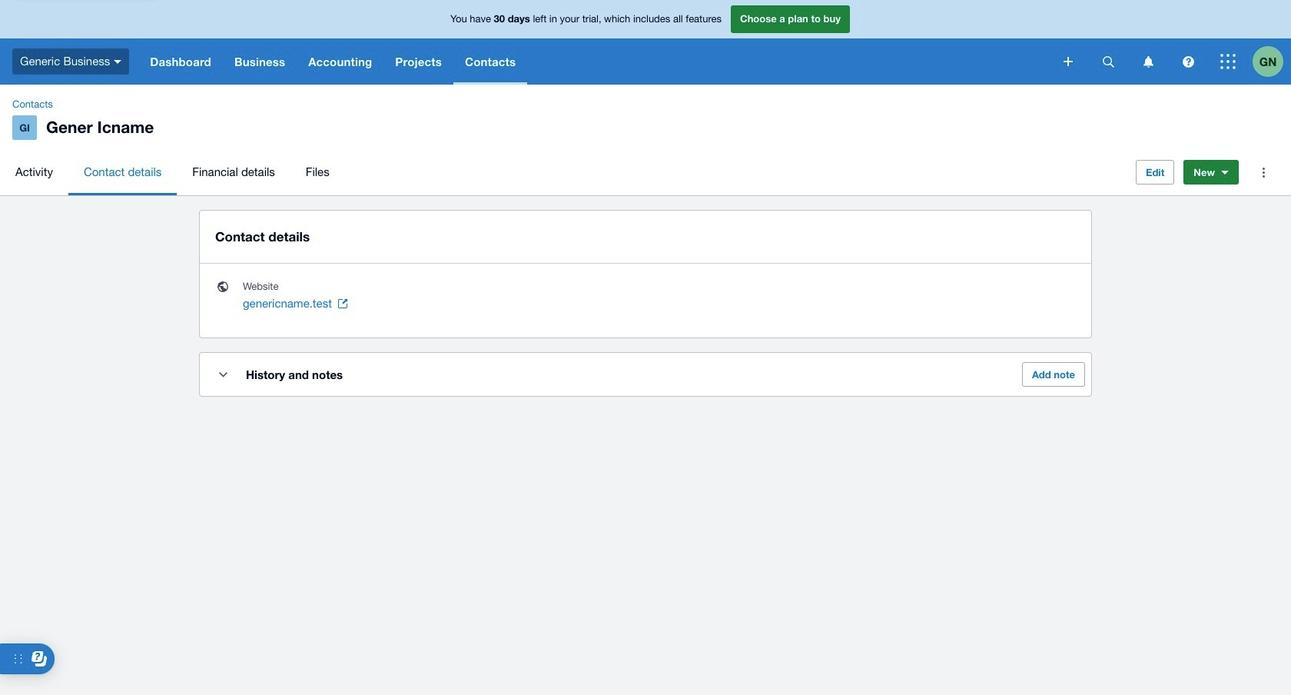 Task type: locate. For each thing, give the bounding box(es) containing it.
menu
[[0, 149, 1124, 195]]

0 horizontal spatial svg image
[[114, 60, 122, 64]]

svg image
[[1221, 54, 1237, 69], [1144, 56, 1154, 67], [114, 60, 122, 64]]

1 horizontal spatial svg image
[[1103, 56, 1115, 67]]

banner
[[0, 0, 1292, 85]]

toggle image
[[219, 372, 227, 377]]

svg image
[[1103, 56, 1115, 67], [1183, 56, 1195, 67], [1064, 57, 1073, 66]]



Task type: vqa. For each thing, say whether or not it's contained in the screenshot.
"Control"
no



Task type: describe. For each thing, give the bounding box(es) containing it.
0 horizontal spatial svg image
[[1064, 57, 1073, 66]]

actions menu image
[[1249, 157, 1280, 188]]

2 horizontal spatial svg image
[[1221, 54, 1237, 69]]

2 horizontal spatial svg image
[[1183, 56, 1195, 67]]

1 horizontal spatial svg image
[[1144, 56, 1154, 67]]



